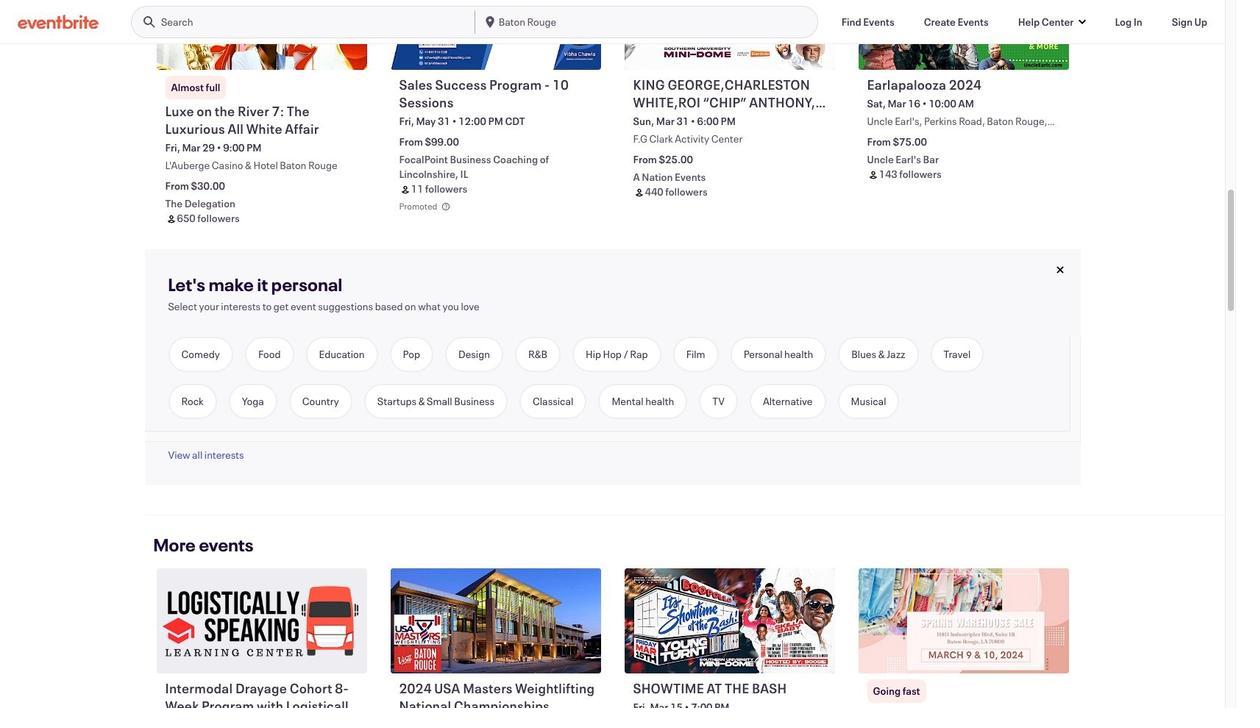 Task type: describe. For each thing, give the bounding box(es) containing it.
sales success program - 10 sessions primary image image
[[390, 0, 601, 70]]

intermodal drayage cohort 8-week program with logistically speaking online primary image image
[[156, 569, 367, 674]]

find events element
[[842, 14, 895, 29]]

earlapalooza 2024 primary image image
[[859, 0, 1069, 70]]

eventbrite image
[[18, 14, 99, 29]]

king george,charleston white,roi "chip" anthony, keith frank,& rude jude primary image image
[[625, 0, 835, 70]]

log in element
[[1115, 14, 1143, 29]]

create events element
[[924, 14, 989, 29]]

sign up element
[[1172, 14, 1208, 29]]

posh petites market spring warehouse sale primary image image
[[859, 569, 1069, 674]]



Task type: locate. For each thing, give the bounding box(es) containing it.
2024 usa masters weightlifting national championships primary image image
[[390, 569, 601, 674]]

luxe on the river 7: the luxurious all white affair primary image image
[[156, 0, 367, 70]]

showtime at the bash primary image image
[[625, 569, 835, 674]]



Task type: vqa. For each thing, say whether or not it's contained in the screenshot.
Posh Petites Market Spring Warehouse Sale primary image
yes



